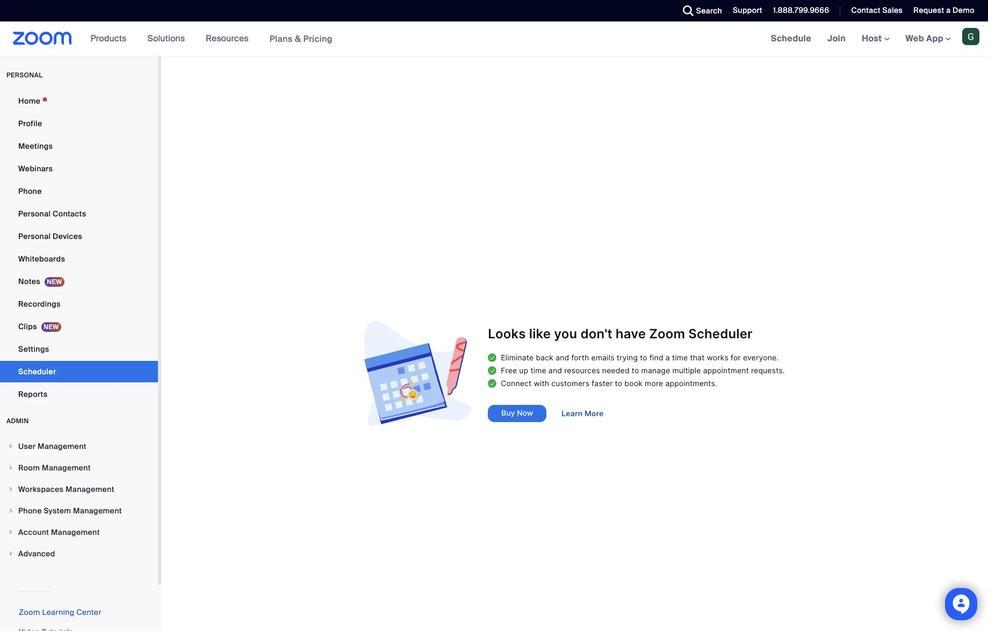 Task type: describe. For each thing, give the bounding box(es) containing it.
meetings navigation
[[763, 21, 988, 56]]

zoom logo image
[[13, 32, 72, 45]]

home link
[[0, 90, 158, 112]]

right image for workspaces
[[8, 486, 14, 493]]

web
[[906, 33, 924, 44]]

host
[[862, 33, 884, 44]]

solutions button
[[147, 21, 190, 56]]

scheduler link
[[0, 361, 158, 383]]

profile
[[18, 119, 42, 128]]

settings
[[18, 344, 49, 354]]

personal devices
[[18, 232, 82, 241]]

account
[[18, 528, 49, 537]]

user
[[18, 442, 36, 451]]

management down 'workspaces management' "menu item" on the bottom left
[[73, 506, 122, 516]]

web app
[[906, 33, 944, 44]]

room management menu item
[[0, 458, 158, 478]]

right image for room
[[8, 465, 14, 471]]

phone system management menu item
[[0, 501, 158, 521]]

search
[[696, 6, 722, 16]]

sales
[[883, 5, 903, 15]]

web app button
[[906, 33, 951, 44]]

personal
[[6, 71, 43, 80]]

center
[[76, 608, 101, 617]]

phone for phone system management
[[18, 506, 42, 516]]

request a demo
[[914, 5, 975, 15]]

phone link
[[0, 181, 158, 202]]

resources
[[206, 33, 249, 44]]

right image for phone system management
[[8, 508, 14, 514]]

right image for user management
[[8, 443, 14, 450]]

personal contacts link
[[0, 203, 158, 225]]

user management
[[18, 442, 86, 451]]

pricing
[[303, 33, 333, 44]]

join link
[[819, 21, 854, 56]]

webinars link
[[0, 158, 158, 179]]

account management
[[18, 528, 100, 537]]

host button
[[862, 33, 890, 44]]

zoom learning center link
[[19, 608, 101, 617]]

home
[[18, 96, 40, 106]]

management for account management
[[51, 528, 100, 537]]

personal contacts
[[18, 209, 86, 219]]

notes
[[18, 277, 40, 286]]

app
[[926, 33, 944, 44]]

profile link
[[0, 113, 158, 134]]

support
[[733, 5, 762, 15]]

plans & pricing
[[270, 33, 333, 44]]

personal devices link
[[0, 226, 158, 247]]

system
[[44, 506, 71, 516]]

room
[[18, 463, 40, 473]]

scheduler
[[18, 367, 56, 377]]

1.888.799.9666
[[773, 5, 829, 15]]

room management
[[18, 463, 91, 473]]

management for user management
[[38, 442, 86, 451]]

products button
[[91, 21, 131, 56]]

join
[[827, 33, 846, 44]]

contact
[[851, 5, 881, 15]]

management for workspaces management
[[66, 485, 114, 494]]

devices
[[53, 232, 82, 241]]

recordings
[[18, 299, 61, 309]]

zoom learning center
[[19, 608, 101, 617]]

solutions
[[147, 33, 185, 44]]



Task type: locate. For each thing, give the bounding box(es) containing it.
1.888.799.9666 button
[[765, 0, 832, 21], [773, 5, 829, 15]]

2 vertical spatial right image
[[8, 551, 14, 557]]

right image left system
[[8, 508, 14, 514]]

request a demo link
[[906, 0, 988, 21], [914, 5, 975, 15]]

1 vertical spatial right image
[[8, 486, 14, 493]]

right image left account
[[8, 529, 14, 536]]

webinars
[[18, 164, 53, 174]]

whiteboards
[[18, 254, 65, 264]]

request
[[914, 5, 944, 15]]

workspaces management
[[18, 485, 114, 494]]

meetings link
[[0, 135, 158, 157]]

management up workspaces management
[[42, 463, 91, 473]]

right image inside user management "menu item"
[[8, 443, 14, 450]]

right image inside phone system management menu item
[[8, 508, 14, 514]]

personal for personal devices
[[18, 232, 51, 241]]

0 vertical spatial right image
[[8, 443, 14, 450]]

products
[[91, 33, 126, 44]]

1 phone from the top
[[18, 186, 42, 196]]

schedule link
[[763, 21, 819, 56]]

management down room management menu item
[[66, 485, 114, 494]]

1 vertical spatial phone
[[18, 506, 42, 516]]

right image
[[8, 443, 14, 450], [8, 508, 14, 514], [8, 529, 14, 536]]

1 right image from the top
[[8, 443, 14, 450]]

right image for account management
[[8, 529, 14, 536]]

settings link
[[0, 339, 158, 360]]

banner
[[0, 21, 988, 56]]

phone down webinars
[[18, 186, 42, 196]]

demo
[[953, 5, 975, 15]]

clips
[[18, 322, 37, 332]]

1 right image from the top
[[8, 465, 14, 471]]

schedule
[[771, 33, 811, 44]]

phone inside personal menu 'menu'
[[18, 186, 42, 196]]

right image
[[8, 465, 14, 471], [8, 486, 14, 493], [8, 551, 14, 557]]

2 personal from the top
[[18, 232, 51, 241]]

phone inside menu item
[[18, 506, 42, 516]]

personal up whiteboards
[[18, 232, 51, 241]]

0 vertical spatial phone
[[18, 186, 42, 196]]

product information navigation
[[83, 21, 341, 56]]

right image left user
[[8, 443, 14, 450]]

right image inside room management menu item
[[8, 465, 14, 471]]

right image left room
[[8, 465, 14, 471]]

right image inside advanced menu item
[[8, 551, 14, 557]]

0 vertical spatial right image
[[8, 465, 14, 471]]

meetings
[[18, 141, 53, 151]]

admin
[[6, 417, 29, 426]]

right image inside account management menu item
[[8, 529, 14, 536]]

whiteboards link
[[0, 248, 158, 270]]

management
[[38, 442, 86, 451], [42, 463, 91, 473], [66, 485, 114, 494], [73, 506, 122, 516], [51, 528, 100, 537]]

1 personal from the top
[[18, 209, 51, 219]]

personal for personal contacts
[[18, 209, 51, 219]]

learning
[[42, 608, 74, 617]]

3 right image from the top
[[8, 529, 14, 536]]

admin menu menu
[[0, 436, 158, 565]]

personal
[[18, 209, 51, 219], [18, 232, 51, 241]]

&
[[295, 33, 301, 44]]

workspaces
[[18, 485, 64, 494]]

right image left advanced
[[8, 551, 14, 557]]

resources button
[[206, 21, 253, 56]]

user management menu item
[[0, 436, 158, 457]]

2 right image from the top
[[8, 508, 14, 514]]

2 phone from the top
[[18, 506, 42, 516]]

management up the room management
[[38, 442, 86, 451]]

management for room management
[[42, 463, 91, 473]]

plans & pricing link
[[270, 33, 333, 44], [270, 33, 333, 44]]

search button
[[675, 0, 725, 21]]

advanced menu item
[[0, 544, 158, 564]]

phone system management
[[18, 506, 122, 516]]

a
[[946, 5, 951, 15]]

banner containing products
[[0, 21, 988, 56]]

notes link
[[0, 271, 158, 292]]

phone
[[18, 186, 42, 196], [18, 506, 42, 516]]

management down phone system management menu item
[[51, 528, 100, 537]]

phone up account
[[18, 506, 42, 516]]

3 right image from the top
[[8, 551, 14, 557]]

reports link
[[0, 384, 158, 405]]

contact sales
[[851, 5, 903, 15]]

advanced
[[18, 549, 55, 559]]

right image left workspaces
[[8, 486, 14, 493]]

plans
[[270, 33, 293, 44]]

account management menu item
[[0, 522, 158, 543]]

recordings link
[[0, 293, 158, 315]]

reports
[[18, 390, 48, 399]]

contact sales link
[[843, 0, 906, 21], [851, 5, 903, 15]]

right image inside 'workspaces management' "menu item"
[[8, 486, 14, 493]]

zoom
[[19, 608, 40, 617]]

phone for phone
[[18, 186, 42, 196]]

personal up "personal devices"
[[18, 209, 51, 219]]

clips link
[[0, 316, 158, 337]]

2 vertical spatial right image
[[8, 529, 14, 536]]

profile picture image
[[962, 28, 980, 45]]

1 vertical spatial personal
[[18, 232, 51, 241]]

support link
[[725, 0, 765, 21], [733, 5, 762, 15]]

workspaces management menu item
[[0, 479, 158, 500]]

0 vertical spatial personal
[[18, 209, 51, 219]]

contacts
[[53, 209, 86, 219]]

1 vertical spatial right image
[[8, 508, 14, 514]]

personal menu menu
[[0, 90, 158, 406]]

2 right image from the top
[[8, 486, 14, 493]]



Task type: vqa. For each thing, say whether or not it's contained in the screenshot.
room management
yes



